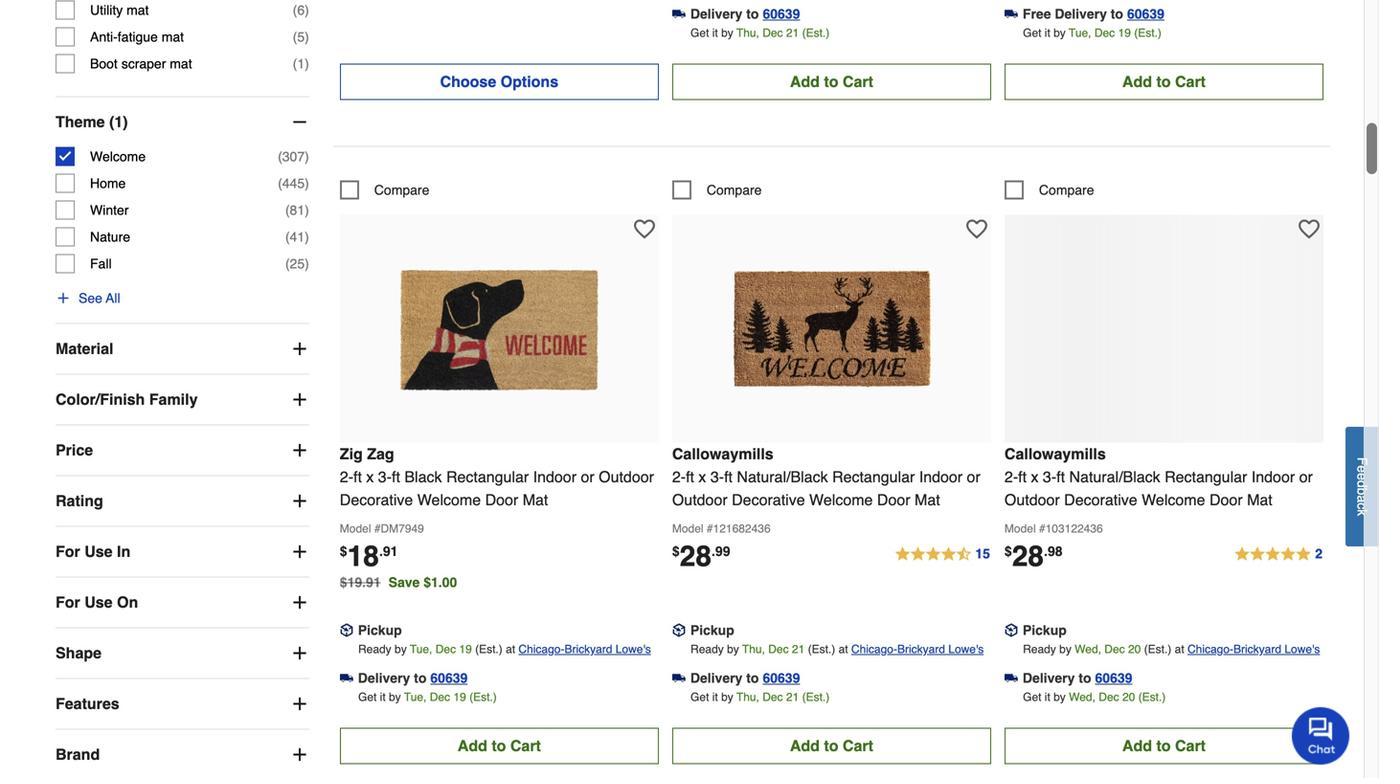 Task type: vqa. For each thing, say whether or not it's contained in the screenshot.
left the 'SHOP'
no



Task type: describe. For each thing, give the bounding box(es) containing it.
at for wed, dec 20
[[1175, 643, 1185, 656]]

chat invite button image
[[1292, 707, 1351, 765]]

mat for model # 121682436
[[915, 491, 940, 509]]

60639 for ready by wed, dec 20 (est.) at chicago-brickyard lowe's
[[1095, 671, 1133, 686]]

color/finish family
[[56, 391, 198, 409]]

5
[[297, 29, 305, 45]]

thu, for second truck filled image from the top
[[737, 691, 759, 704]]

or inside zig zag 2-ft x 3-ft black rectangular indoor or outdoor decorative welcome door mat
[[581, 468, 595, 486]]

was price $19.91 element
[[340, 570, 389, 590]]

all
[[106, 291, 120, 306]]

it for ready by tue, dec 19 (est.) at chicago-brickyard lowe's
[[380, 691, 386, 704]]

445
[[282, 176, 305, 191]]

ready for ready by wed, dec 20 (est.) at chicago-brickyard lowe's
[[1023, 643, 1056, 656]]

zig zag 2-ft x 3-ft black rectangular indoor or outdoor decorative welcome door mat
[[340, 445, 654, 509]]

$ for $ 28 .99
[[672, 544, 680, 559]]

15 button
[[894, 543, 991, 566]]

b
[[1355, 488, 1370, 496]]

choose options link
[[340, 64, 659, 100]]

zag
[[367, 445, 394, 463]]

1 vertical spatial thu,
[[742, 643, 765, 656]]

callowaymills 2-ft x 3-ft natural/black rectangular indoor or outdoor decorative welcome door mat for 103122436
[[1005, 445, 1313, 509]]

mat for scraper
[[170, 56, 192, 71]]

choose options
[[440, 73, 559, 90]]

1 e from the top
[[1355, 466, 1370, 473]]

anti-
[[90, 29, 118, 45]]

f e e d b a c k button
[[1346, 427, 1379, 547]]

get it by tue, dec 19 (est.) for to
[[358, 691, 497, 704]]

model for model # 121682436
[[672, 522, 704, 536]]

121682436
[[713, 522, 771, 536]]

1 vertical spatial 19
[[459, 643, 472, 656]]

3- for model # 121682436
[[711, 468, 724, 486]]

scraper
[[121, 56, 166, 71]]

zig zag 2-ft x 3-ft black rectangular indoor or outdoor decorative welcome door mat image
[[394, 224, 605, 435]]

model # 103122436
[[1005, 522, 1103, 536]]

model # 121682436
[[672, 522, 771, 536]]

# for dm7949
[[374, 522, 381, 536]]

lowe's for ready by thu, dec 21 (est.) at chicago-brickyard lowe's
[[949, 643, 984, 656]]

door inside zig zag 2-ft x 3-ft black rectangular indoor or outdoor decorative welcome door mat
[[485, 491, 518, 509]]

1 ft from the left
[[353, 468, 362, 486]]

( 445 )
[[278, 176, 309, 191]]

get it by wed, dec 20 (est.)
[[1023, 691, 1166, 704]]

( 81 )
[[285, 203, 309, 218]]

25
[[290, 256, 305, 272]]

callowaymills for 121682436
[[672, 445, 774, 463]]

60639 button for ready by tue, dec 19 (est.) at chicago-brickyard lowe's
[[430, 669, 468, 688]]

delivery to 60639 for ready by tue, dec 19 (est.) at chicago-brickyard lowe's
[[358, 671, 468, 686]]

compare for 5005334801 element on the top left of the page
[[374, 182, 429, 198]]

delivery for ready by tue, dec 19 (est.) at chicago-brickyard lowe's
[[358, 671, 410, 686]]

free
[[1023, 6, 1051, 21]]

family
[[149, 391, 198, 409]]

delivery for ready by thu, dec 21 (est.) at chicago-brickyard lowe's
[[690, 671, 743, 686]]

minus image
[[290, 113, 309, 132]]

1
[[297, 56, 305, 71]]

( for 5
[[293, 29, 297, 45]]

outdoor for model # 121682436
[[672, 491, 728, 509]]

2 e from the top
[[1355, 473, 1370, 481]]

1 heart outline image from the left
[[634, 219, 655, 240]]

home
[[90, 176, 126, 191]]

get it by tue, dec 19 (est.) for delivery
[[1023, 26, 1162, 40]]

lowe's for ready by tue, dec 19 (est.) at chicago-brickyard lowe's
[[616, 643, 651, 656]]

compare for 1002716284 "element"
[[707, 182, 762, 198]]

brickyard for ready by tue, dec 19 (est.) at chicago-brickyard lowe's
[[565, 643, 613, 656]]

material button
[[56, 324, 309, 374]]

2
[[1315, 546, 1323, 562]]

28 for $ 28 .99
[[680, 540, 712, 573]]

model # dm7949
[[340, 522, 424, 536]]

compare for 1002732800 element on the top
[[1039, 182, 1094, 198]]

features
[[56, 695, 119, 713]]

ready by thu, dec 21 (est.) at chicago-brickyard lowe's
[[691, 643, 984, 656]]

( 41 )
[[285, 229, 309, 245]]

door for model # 121682436
[[877, 491, 911, 509]]

ready by tue, dec 19 (est.) at chicago-brickyard lowe's
[[358, 643, 651, 656]]

tue, for to
[[404, 691, 427, 704]]

( 1 )
[[293, 56, 309, 71]]

41
[[290, 229, 305, 245]]

mat for fatigue
[[162, 29, 184, 45]]

pickup for ready by wed, dec 20 (est.) at chicago-brickyard lowe's
[[1023, 623, 1067, 638]]

see all
[[79, 291, 120, 306]]

rating
[[56, 492, 103, 510]]

boot scraper mat
[[90, 56, 192, 71]]

options
[[501, 73, 559, 90]]

) for ( 81 )
[[305, 203, 309, 218]]

28 for $ 28 .98
[[1012, 540, 1044, 573]]

callowaymills for 103122436
[[1005, 445, 1106, 463]]

black
[[405, 468, 442, 486]]

$ for $ 18 .91
[[340, 544, 347, 559]]

for for for use on
[[56, 594, 80, 612]]

0 vertical spatial wed,
[[1075, 643, 1102, 656]]

chicago- for get it by tue, dec 19 (est.)
[[519, 643, 565, 656]]

# for 121682436
[[707, 522, 713, 536]]

5005334801 element
[[340, 180, 429, 200]]

decorative for model # 103122436
[[1064, 491, 1138, 509]]

theme
[[56, 113, 105, 131]]

pickup image
[[340, 624, 353, 638]]

18
[[347, 540, 379, 573]]

1 vertical spatial tue,
[[410, 643, 432, 656]]

color/finish
[[56, 391, 145, 409]]

for use on
[[56, 594, 138, 612]]

) for ( 445 )
[[305, 176, 309, 191]]

shape
[[56, 645, 102, 662]]

chicago- for get it by thu, dec 21 (est.)
[[851, 643, 897, 656]]

rating button
[[56, 477, 309, 526]]

fall
[[90, 256, 112, 272]]

f e e d b a c k
[[1355, 457, 1370, 516]]

103122436
[[1046, 522, 1103, 536]]

15
[[975, 546, 990, 562]]

plus image inside see all button
[[56, 291, 71, 306]]

60639 for ready by tue, dec 19 (est.) at chicago-brickyard lowe's
[[430, 671, 468, 686]]

welcome inside zig zag 2-ft x 3-ft black rectangular indoor or outdoor decorative welcome door mat
[[417, 491, 481, 509]]

$19.91 save $1.00
[[340, 575, 457, 590]]

5 ft from the left
[[1018, 468, 1027, 486]]

4 ft from the left
[[724, 468, 733, 486]]

brickyard for ready by thu, dec 21 (est.) at chicago-brickyard lowe's
[[897, 643, 945, 656]]

choose
[[440, 73, 496, 90]]

( 25 )
[[285, 256, 309, 272]]

brand
[[56, 746, 100, 764]]

( for 25
[[285, 256, 290, 272]]

2- for model # 103122436
[[1005, 468, 1018, 486]]

plus image for brand
[[290, 746, 309, 765]]

) for ( 25 )
[[305, 256, 309, 272]]

1 get it by thu, dec 21 (est.) from the top
[[691, 26, 830, 40]]

) for ( 1 )
[[305, 56, 309, 71]]

price
[[56, 442, 93, 459]]

plus image for rating
[[290, 492, 309, 511]]

see all button
[[56, 289, 120, 308]]

door for model # 103122436
[[1210, 491, 1243, 509]]

) for ( 307 )
[[305, 149, 309, 164]]

indoor for model # 121682436
[[919, 468, 963, 486]]

get for ready by wed, dec 20 (est.) at chicago-brickyard lowe's
[[1023, 691, 1042, 704]]

anti-fatigue mat
[[90, 29, 184, 45]]

.99
[[712, 544, 730, 559]]

60639 for ready by thu, dec 21 (est.) at chicago-brickyard lowe's
[[763, 671, 800, 686]]

it for ready by wed, dec 20 (est.) at chicago-brickyard lowe's
[[1045, 691, 1051, 704]]

$ 28 .99
[[672, 540, 730, 573]]

callowaymills 2-ft x 3-ft natural/black rectangular indoor or outdoor decorative welcome door mat image
[[726, 224, 937, 435]]

use for on
[[85, 594, 113, 612]]

307
[[282, 149, 305, 164]]

natural/black for model # 103122436
[[1069, 468, 1161, 486]]

shape button
[[56, 629, 309, 679]]

( for 41
[[285, 229, 290, 245]]

f
[[1355, 457, 1370, 466]]

k
[[1355, 510, 1370, 516]]

for use in
[[56, 543, 130, 561]]

on
[[117, 594, 138, 612]]

6
[[297, 2, 305, 18]]

delivery to 60639 for ready by wed, dec 20 (est.) at chicago-brickyard lowe's
[[1023, 671, 1133, 686]]

plus image for material
[[290, 340, 309, 359]]

plus image for color/finish family
[[290, 390, 309, 410]]

ready by wed, dec 20 (est.) at chicago-brickyard lowe's
[[1023, 643, 1320, 656]]

d
[[1355, 481, 1370, 488]]

for use on button
[[56, 578, 309, 628]]

( 5 )
[[293, 29, 309, 45]]

$1.00
[[424, 575, 457, 590]]

model for model # 103122436
[[1005, 522, 1036, 536]]

.91
[[379, 544, 398, 559]]

mat for model # 103122436
[[1247, 491, 1273, 509]]



Task type: locate. For each thing, give the bounding box(es) containing it.
2 natural/black from the left
[[1069, 468, 1161, 486]]

2 rectangular from the left
[[832, 468, 915, 486]]

2 callowaymills 2-ft x 3-ft natural/black rectangular indoor or outdoor decorative welcome door mat from the left
[[1005, 445, 1313, 509]]

3 x from the left
[[1031, 468, 1039, 486]]

pickup image down 'actual price $28.98' element
[[1005, 624, 1018, 638]]

1 for from the top
[[56, 543, 80, 561]]

$ inside $ 28 .98
[[1005, 544, 1012, 559]]

3 $ from the left
[[1005, 544, 1012, 559]]

3 brickyard from the left
[[1234, 643, 1282, 656]]

( down 5
[[293, 56, 297, 71]]

1002732800 element
[[1005, 180, 1094, 200]]

$ 28 .98
[[1005, 540, 1063, 573]]

3 ready from the left
[[1023, 643, 1056, 656]]

3 # from the left
[[1039, 522, 1046, 536]]

1 horizontal spatial chicago-
[[851, 643, 897, 656]]

0 vertical spatial get it by thu, dec 21 (est.)
[[691, 26, 830, 40]]

1 pickup from the left
[[358, 623, 402, 638]]

3 indoor from the left
[[1252, 468, 1295, 486]]

( 6 )
[[293, 2, 309, 18]]

) up ( 81 )
[[305, 176, 309, 191]]

at for thu, dec 21
[[839, 643, 848, 656]]

plus image inside color/finish family "button"
[[290, 390, 309, 410]]

0 horizontal spatial outdoor
[[599, 468, 654, 486]]

brickyard for ready by wed, dec 20 (est.) at chicago-brickyard lowe's
[[1234, 643, 1282, 656]]

1 brickyard from the left
[[565, 643, 613, 656]]

model for model # dm7949
[[340, 522, 371, 536]]

60639 button for ready by thu, dec 21 (est.) at chicago-brickyard lowe's
[[763, 669, 800, 688]]

2 callowaymills from the left
[[1005, 445, 1106, 463]]

2- up model # 103122436
[[1005, 468, 1018, 486]]

utility
[[90, 2, 123, 18]]

2 horizontal spatial outdoor
[[1005, 491, 1060, 509]]

callowaymills up model # 103122436
[[1005, 445, 1106, 463]]

2 or from the left
[[967, 468, 981, 486]]

2 28 from the left
[[1012, 540, 1044, 573]]

2 decorative from the left
[[732, 491, 805, 509]]

2 ) from the top
[[305, 29, 309, 45]]

0 vertical spatial get it by tue, dec 19 (est.)
[[1023, 26, 1162, 40]]

brand button
[[56, 730, 309, 779]]

winter
[[90, 203, 129, 218]]

2 vertical spatial 21
[[786, 691, 799, 704]]

indoor inside zig zag 2-ft x 3-ft black rectangular indoor or outdoor decorative welcome door mat
[[533, 468, 577, 486]]

3 plus image from the top
[[290, 644, 309, 663]]

0 horizontal spatial rectangular
[[446, 468, 529, 486]]

for use in button
[[56, 527, 309, 577]]

1 horizontal spatial model
[[672, 522, 704, 536]]

plus image inside the rating button
[[290, 492, 309, 511]]

model up 18
[[340, 522, 371, 536]]

3- up the model # 121682436
[[711, 468, 724, 486]]

0 horizontal spatial 2-
[[340, 468, 353, 486]]

a
[[1355, 496, 1370, 503]]

dec
[[763, 26, 783, 40], [1095, 26, 1115, 40], [436, 643, 456, 656], [768, 643, 789, 656], [1105, 643, 1125, 656], [430, 691, 450, 704], [763, 691, 783, 704], [1099, 691, 1119, 704]]

pickup right pickup image
[[358, 623, 402, 638]]

1 vertical spatial get it by tue, dec 19 (est.)
[[358, 691, 497, 704]]

1 vertical spatial use
[[85, 594, 113, 612]]

material
[[56, 340, 113, 358]]

nature
[[90, 229, 130, 245]]

1 door from the left
[[485, 491, 518, 509]]

2 horizontal spatial #
[[1039, 522, 1046, 536]]

1 horizontal spatial heart outline image
[[966, 219, 987, 240]]

x for model # 121682436
[[699, 468, 706, 486]]

outdoor
[[599, 468, 654, 486], [672, 491, 728, 509], [1005, 491, 1060, 509]]

4 plus image from the top
[[290, 695, 309, 714]]

save
[[389, 575, 420, 590]]

1 28 from the left
[[680, 540, 712, 573]]

natural/black up 103122436
[[1069, 468, 1161, 486]]

$ left .99 on the bottom right of page
[[672, 544, 680, 559]]

3- up model # 103122436
[[1043, 468, 1057, 486]]

) for ( 6 )
[[305, 2, 309, 18]]

1 decorative from the left
[[340, 491, 413, 509]]

1 use from the top
[[85, 543, 113, 561]]

pickup image
[[672, 624, 686, 638], [1005, 624, 1018, 638]]

x for model # 103122436
[[1031, 468, 1039, 486]]

2 pickup image from the left
[[1005, 624, 1018, 638]]

0 vertical spatial for
[[56, 543, 80, 561]]

( for 307
[[278, 149, 282, 164]]

1 horizontal spatial pickup
[[690, 623, 734, 638]]

2 truck filled image from the top
[[672, 672, 686, 685]]

0 horizontal spatial brickyard
[[565, 643, 613, 656]]

2 get it by thu, dec 21 (est.) from the top
[[691, 691, 830, 704]]

$19.91
[[340, 575, 381, 590]]

0 horizontal spatial pickup
[[358, 623, 402, 638]]

) up "( 41 )"
[[305, 203, 309, 218]]

compare inside 5005334801 element
[[374, 182, 429, 198]]

0 horizontal spatial chicago-brickyard lowe's button
[[519, 640, 651, 659]]

(1)
[[109, 113, 128, 131]]

19 for to
[[1118, 26, 1131, 40]]

utility mat
[[90, 2, 149, 18]]

mat up fatigue
[[127, 2, 149, 18]]

8 ) from the top
[[305, 256, 309, 272]]

#
[[374, 522, 381, 536], [707, 522, 713, 536], [1039, 522, 1046, 536]]

.98
[[1044, 544, 1063, 559]]

0 horizontal spatial #
[[374, 522, 381, 536]]

0 vertical spatial 20
[[1128, 643, 1141, 656]]

0 horizontal spatial x
[[366, 468, 374, 486]]

2 mat from the left
[[915, 491, 940, 509]]

1 ready from the left
[[358, 643, 391, 656]]

2 horizontal spatial 2-
[[1005, 468, 1018, 486]]

natural/black up 121682436
[[737, 468, 828, 486]]

2 door from the left
[[877, 491, 911, 509]]

3 chicago- from the left
[[1188, 643, 1234, 656]]

1 callowaymills 2-ft x 3-ft natural/black rectangular indoor or outdoor decorative welcome door mat from the left
[[672, 445, 981, 509]]

compare inside 1002716284 "element"
[[707, 182, 762, 198]]

use for in
[[85, 543, 113, 561]]

1 horizontal spatial get it by tue, dec 19 (est.)
[[1023, 26, 1162, 40]]

21 for second truck filled image from the top
[[786, 691, 799, 704]]

decorative up model # dm7949
[[340, 491, 413, 509]]

$ inside $ 18 .91
[[340, 544, 347, 559]]

3 lowe's from the left
[[1285, 643, 1320, 656]]

1 model from the left
[[340, 522, 371, 536]]

plus image inside features button
[[290, 695, 309, 714]]

1 horizontal spatial at
[[839, 643, 848, 656]]

2 $ from the left
[[672, 544, 680, 559]]

2 pickup from the left
[[690, 623, 734, 638]]

0 horizontal spatial callowaymills 2-ft x 3-ft natural/black rectangular indoor or outdoor decorative welcome door mat
[[672, 445, 981, 509]]

chicago-brickyard lowe's button for ready by tue, dec 19 (est.) at chicago-brickyard lowe's
[[519, 640, 651, 659]]

2 ft from the left
[[392, 468, 400, 486]]

1 horizontal spatial callowaymills 2-ft x 3-ft natural/black rectangular indoor or outdoor decorative welcome door mat
[[1005, 445, 1313, 509]]

# up .99 on the bottom right of page
[[707, 522, 713, 536]]

delivery to 60639 for ready by thu, dec 21 (est.) at chicago-brickyard lowe's
[[690, 671, 800, 686]]

c
[[1355, 503, 1370, 510]]

chicago- for get it by wed, dec 20 (est.)
[[1188, 643, 1234, 656]]

1 callowaymills from the left
[[672, 445, 774, 463]]

21 for 1st truck filled image from the top of the page
[[786, 26, 799, 40]]

features button
[[56, 680, 309, 729]]

wed,
[[1075, 643, 1102, 656], [1069, 691, 1096, 704]]

2 horizontal spatial compare
[[1039, 182, 1094, 198]]

0 horizontal spatial model
[[340, 522, 371, 536]]

2 at from the left
[[839, 643, 848, 656]]

2 model from the left
[[672, 522, 704, 536]]

ready for ready by tue, dec 19 (est.) at chicago-brickyard lowe's
[[358, 643, 391, 656]]

1 vertical spatial wed,
[[1069, 691, 1096, 704]]

fatigue
[[118, 29, 158, 45]]

1 vertical spatial get it by thu, dec 21 (est.)
[[691, 691, 830, 704]]

0 horizontal spatial 28
[[680, 540, 712, 573]]

3 door from the left
[[1210, 491, 1243, 509]]

it for ready by thu, dec 21 (est.) at chicago-brickyard lowe's
[[712, 691, 718, 704]]

2 horizontal spatial lowe's
[[1285, 643, 1320, 656]]

1 rectangular from the left
[[446, 468, 529, 486]]

3 or from the left
[[1299, 468, 1313, 486]]

for down rating
[[56, 543, 80, 561]]

callowaymills 2-ft x 3-ft natural/black rectangular indoor or outdoor decorative welcome door mat
[[672, 445, 981, 509], [1005, 445, 1313, 509]]

3 ft from the left
[[686, 468, 694, 486]]

1 at from the left
[[506, 643, 515, 656]]

natural/black for model # 121682436
[[737, 468, 828, 486]]

2 horizontal spatial ready
[[1023, 643, 1056, 656]]

brickyard
[[565, 643, 613, 656], [897, 643, 945, 656], [1234, 643, 1282, 656]]

1 horizontal spatial indoor
[[919, 468, 963, 486]]

0 vertical spatial 19
[[1118, 26, 1131, 40]]

3- down zag
[[378, 468, 392, 486]]

plus image inside shape button
[[290, 644, 309, 663]]

) for ( 5 )
[[305, 29, 309, 45]]

0 horizontal spatial or
[[581, 468, 595, 486]]

28
[[680, 540, 712, 573], [1012, 540, 1044, 573]]

( up 5
[[293, 2, 297, 18]]

1 horizontal spatial compare
[[707, 182, 762, 198]]

0 vertical spatial mat
[[127, 2, 149, 18]]

truck filled image for ready by tue, dec 19 (est.) at chicago-brickyard lowe's
[[340, 672, 353, 685]]

1 horizontal spatial 2-
[[672, 468, 686, 486]]

( for 1
[[293, 56, 297, 71]]

price button
[[56, 426, 309, 476]]

2 horizontal spatial or
[[1299, 468, 1313, 486]]

actual price $28.98 element
[[1005, 540, 1063, 573]]

delivery for ready by wed, dec 20 (est.) at chicago-brickyard lowe's
[[1023, 671, 1075, 686]]

add to cart
[[790, 73, 874, 90], [1123, 73, 1206, 90], [458, 737, 541, 755], [790, 737, 874, 755], [1123, 737, 1206, 755]]

# up .91
[[374, 522, 381, 536]]

1 horizontal spatial chicago-brickyard lowe's button
[[851, 640, 984, 659]]

to
[[746, 6, 759, 21], [1111, 6, 1124, 21], [824, 73, 839, 90], [1157, 73, 1171, 90], [414, 671, 427, 686], [746, 671, 759, 686], [1079, 671, 1092, 686], [492, 737, 506, 755], [824, 737, 839, 755], [1157, 737, 1171, 755]]

2- for model # 121682436
[[672, 468, 686, 486]]

1 horizontal spatial or
[[967, 468, 981, 486]]

1 $ from the left
[[340, 544, 347, 559]]

( down ( 81 )
[[285, 229, 290, 245]]

) down ( 81 )
[[305, 229, 309, 245]]

plus image for features
[[290, 695, 309, 714]]

get for ready by thu, dec 21 (est.) at chicago-brickyard lowe's
[[691, 691, 709, 704]]

2 plus image from the top
[[290, 390, 309, 410]]

plus image inside material button
[[290, 340, 309, 359]]

) up the ( 445 )
[[305, 149, 309, 164]]

2 chicago- from the left
[[851, 643, 897, 656]]

dm7949
[[381, 522, 424, 536]]

5 ) from the top
[[305, 176, 309, 191]]

lowe's for ready by wed, dec 20 (est.) at chicago-brickyard lowe's
[[1285, 643, 1320, 656]]

0 horizontal spatial mat
[[523, 491, 548, 509]]

x down zag
[[366, 468, 374, 486]]

get it by tue, dec 19 (est.) down the ready by tue, dec 19 (est.) at chicago-brickyard lowe's
[[358, 691, 497, 704]]

pickup for ready by tue, dec 19 (est.) at chicago-brickyard lowe's
[[358, 623, 402, 638]]

1 horizontal spatial door
[[877, 491, 911, 509]]

$ inside $ 28 .99
[[672, 544, 680, 559]]

chicago-brickyard lowe's button for ready by wed, dec 20 (est.) at chicago-brickyard lowe's
[[1188, 640, 1320, 659]]

1 mat from the left
[[523, 491, 548, 509]]

2 horizontal spatial heart outline image
[[1299, 219, 1320, 240]]

2 horizontal spatial decorative
[[1064, 491, 1138, 509]]

) down 5
[[305, 56, 309, 71]]

2 horizontal spatial brickyard
[[1234, 643, 1282, 656]]

# up .98
[[1039, 522, 1046, 536]]

mat
[[127, 2, 149, 18], [162, 29, 184, 45], [170, 56, 192, 71]]

x up model # 103122436
[[1031, 468, 1039, 486]]

3 3- from the left
[[1043, 468, 1057, 486]]

ready down $ 28 .99
[[691, 643, 724, 656]]

60639 button
[[763, 4, 800, 23], [1127, 4, 1165, 23], [430, 669, 468, 688], [763, 669, 800, 688], [1095, 669, 1133, 688]]

2- down zig
[[340, 468, 353, 486]]

5 stars image
[[1234, 543, 1324, 566]]

3 mat from the left
[[1247, 491, 1273, 509]]

1 3- from the left
[[378, 468, 392, 486]]

(
[[293, 2, 297, 18], [293, 29, 297, 45], [293, 56, 297, 71], [278, 149, 282, 164], [278, 176, 282, 191], [285, 203, 290, 218], [285, 229, 290, 245], [285, 256, 290, 272]]

ready
[[358, 643, 391, 656], [691, 643, 724, 656], [1023, 643, 1056, 656]]

color/finish family button
[[56, 375, 309, 425]]

2 horizontal spatial chicago-
[[1188, 643, 1234, 656]]

zig
[[340, 445, 363, 463]]

or
[[581, 468, 595, 486], [967, 468, 981, 486], [1299, 468, 1313, 486]]

0 horizontal spatial natural/black
[[737, 468, 828, 486]]

) for ( 41 )
[[305, 229, 309, 245]]

rectangular for model # 103122436
[[1165, 468, 1247, 486]]

pickup for ready by thu, dec 21 (est.) at chicago-brickyard lowe's
[[690, 623, 734, 638]]

plus image inside for use on button
[[290, 593, 309, 613]]

delivery to 60639
[[690, 6, 800, 21], [358, 671, 468, 686], [690, 671, 800, 686], [1023, 671, 1133, 686]]

2 vertical spatial tue,
[[404, 691, 427, 704]]

2 vertical spatial thu,
[[737, 691, 759, 704]]

mat
[[523, 491, 548, 509], [915, 491, 940, 509], [1247, 491, 1273, 509]]

28 down model # 103122436
[[1012, 540, 1044, 573]]

actual price $18.91 element
[[340, 540, 398, 573]]

2 x from the left
[[699, 468, 706, 486]]

( down ( 6 )
[[293, 29, 297, 45]]

2 3- from the left
[[711, 468, 724, 486]]

callowaymills up the model # 121682436
[[672, 445, 774, 463]]

0 horizontal spatial door
[[485, 491, 518, 509]]

0 horizontal spatial callowaymills
[[672, 445, 774, 463]]

compare inside 1002732800 element
[[1039, 182, 1094, 198]]

(est.)
[[802, 26, 830, 40], [1134, 26, 1162, 40], [475, 643, 503, 656], [808, 643, 836, 656], [1144, 643, 1172, 656], [469, 691, 497, 704], [802, 691, 830, 704], [1139, 691, 1166, 704]]

4.5 stars image
[[894, 543, 991, 566]]

2-
[[340, 468, 353, 486], [672, 468, 686, 486], [1005, 468, 1018, 486]]

plus image for for use on
[[290, 593, 309, 613]]

$ right 15
[[1005, 544, 1012, 559]]

2 horizontal spatial at
[[1175, 643, 1185, 656]]

use left the in
[[85, 543, 113, 561]]

ready up get it by wed, dec 20 (est.)
[[1023, 643, 1056, 656]]

1 ) from the top
[[305, 2, 309, 18]]

1 x from the left
[[366, 468, 374, 486]]

1 lowe's from the left
[[616, 643, 651, 656]]

$ up the was price $19.91 element
[[340, 544, 347, 559]]

it
[[712, 26, 718, 40], [1045, 26, 1051, 40], [380, 691, 386, 704], [712, 691, 718, 704], [1045, 691, 1051, 704]]

chicago-brickyard lowe's button
[[519, 640, 651, 659], [851, 640, 984, 659], [1188, 640, 1320, 659]]

at for tue, dec 19
[[506, 643, 515, 656]]

20
[[1128, 643, 1141, 656], [1123, 691, 1135, 704]]

plus image
[[290, 340, 309, 359], [290, 390, 309, 410], [290, 644, 309, 663], [290, 695, 309, 714]]

1 vertical spatial 21
[[792, 643, 805, 656]]

0 vertical spatial 21
[[786, 26, 799, 40]]

7 ) from the top
[[305, 229, 309, 245]]

chicago-
[[519, 643, 565, 656], [851, 643, 897, 656], [1188, 643, 1234, 656]]

( down ( 307 )
[[278, 176, 282, 191]]

2 brickyard from the left
[[897, 643, 945, 656]]

plus image inside price button
[[290, 441, 309, 460]]

use left on
[[85, 594, 113, 612]]

2 2- from the left
[[672, 468, 686, 486]]

truck filled image
[[1005, 7, 1018, 21], [340, 672, 353, 685], [1005, 672, 1018, 685]]

1 pickup image from the left
[[672, 624, 686, 638]]

60639 button for ready by wed, dec 20 (est.) at chicago-brickyard lowe's
[[1095, 669, 1133, 688]]

x inside zig zag 2-ft x 3-ft black rectangular indoor or outdoor decorative welcome door mat
[[366, 468, 374, 486]]

2 horizontal spatial indoor
[[1252, 468, 1295, 486]]

outdoor inside zig zag 2-ft x 3-ft black rectangular indoor or outdoor decorative welcome door mat
[[599, 468, 654, 486]]

1 vertical spatial mat
[[162, 29, 184, 45]]

1 compare from the left
[[374, 182, 429, 198]]

1 vertical spatial 20
[[1123, 691, 1135, 704]]

# for 103122436
[[1039, 522, 1046, 536]]

( up the ( 445 )
[[278, 149, 282, 164]]

19
[[1118, 26, 1131, 40], [459, 643, 472, 656], [453, 691, 466, 704]]

model up $ 28 .98
[[1005, 522, 1036, 536]]

heart outline image
[[634, 219, 655, 240], [966, 219, 987, 240], [1299, 219, 1320, 240]]

use
[[85, 543, 113, 561], [85, 594, 113, 612]]

get it by tue, dec 19 (est.) down free delivery to 60639
[[1023, 26, 1162, 40]]

door
[[485, 491, 518, 509], [877, 491, 911, 509], [1210, 491, 1243, 509]]

2 button
[[1234, 543, 1324, 566]]

6 ) from the top
[[305, 203, 309, 218]]

thu, for 1st truck filled image from the top of the page
[[737, 26, 759, 40]]

2 horizontal spatial 3-
[[1043, 468, 1057, 486]]

2 horizontal spatial $
[[1005, 544, 1012, 559]]

0 horizontal spatial ready
[[358, 643, 391, 656]]

1 chicago- from the left
[[519, 643, 565, 656]]

28 down the model # 121682436
[[680, 540, 712, 573]]

4 ) from the top
[[305, 149, 309, 164]]

tue, for delivery
[[1069, 26, 1092, 40]]

3 2- from the left
[[1005, 468, 1018, 486]]

or for model # 121682436
[[967, 468, 981, 486]]

0 vertical spatial thu,
[[737, 26, 759, 40]]

plus image for shape
[[290, 644, 309, 663]]

e
[[1355, 466, 1370, 473], [1355, 473, 1370, 481]]

for up shape
[[56, 594, 80, 612]]

rectangular
[[446, 468, 529, 486], [832, 468, 915, 486], [1165, 468, 1247, 486]]

1 plus image from the top
[[290, 340, 309, 359]]

mat right fatigue
[[162, 29, 184, 45]]

0 horizontal spatial at
[[506, 643, 515, 656]]

1 horizontal spatial ready
[[691, 643, 724, 656]]

callowaymills 2-ft x 3-ft natural/black rectangular indoor or outdoor decorative welcome door mat for 121682436
[[672, 445, 981, 509]]

decorative for model # 121682436
[[732, 491, 805, 509]]

3 pickup from the left
[[1023, 623, 1067, 638]]

0 horizontal spatial indoor
[[533, 468, 577, 486]]

0 vertical spatial tue,
[[1069, 26, 1092, 40]]

1 horizontal spatial callowaymills
[[1005, 445, 1106, 463]]

1 truck filled image from the top
[[672, 7, 686, 21]]

by
[[721, 26, 733, 40], [1054, 26, 1066, 40], [395, 643, 407, 656], [727, 643, 739, 656], [1060, 643, 1072, 656], [389, 691, 401, 704], [721, 691, 733, 704], [1054, 691, 1066, 704]]

0 horizontal spatial pickup image
[[672, 624, 686, 638]]

3 rectangular from the left
[[1165, 468, 1247, 486]]

plus image inside brand button
[[290, 746, 309, 765]]

plus image
[[56, 291, 71, 306], [290, 441, 309, 460], [290, 492, 309, 511], [290, 543, 309, 562], [290, 593, 309, 613], [290, 746, 309, 765]]

( for 445
[[278, 176, 282, 191]]

( for 81
[[285, 203, 290, 218]]

get it by thu, dec 21 (est.)
[[691, 26, 830, 40], [691, 691, 830, 704]]

0 horizontal spatial 3-
[[378, 468, 392, 486]]

0 horizontal spatial lowe's
[[616, 643, 651, 656]]

2 heart outline image from the left
[[966, 219, 987, 240]]

1 horizontal spatial natural/black
[[1069, 468, 1161, 486]]

) up 5
[[305, 2, 309, 18]]

2 # from the left
[[707, 522, 713, 536]]

model up $ 28 .99
[[672, 522, 704, 536]]

2 horizontal spatial mat
[[1247, 491, 1273, 509]]

$ for $ 28 .98
[[1005, 544, 1012, 559]]

1 natural/black from the left
[[737, 468, 828, 486]]

pickup image for ready by thu, dec 21 (est.) at chicago-brickyard lowe's
[[672, 624, 686, 638]]

2 indoor from the left
[[919, 468, 963, 486]]

3 at from the left
[[1175, 643, 1185, 656]]

1 horizontal spatial lowe's
[[949, 643, 984, 656]]

1 horizontal spatial pickup image
[[1005, 624, 1018, 638]]

) down ( 6 )
[[305, 29, 309, 45]]

pickup image for ready by wed, dec 20 (est.) at chicago-brickyard lowe's
[[1005, 624, 1018, 638]]

3 ) from the top
[[305, 56, 309, 71]]

truck filled image
[[672, 7, 686, 21], [672, 672, 686, 685]]

1 # from the left
[[374, 522, 381, 536]]

$
[[340, 544, 347, 559], [672, 544, 680, 559], [1005, 544, 1012, 559]]

for for for use in
[[56, 543, 80, 561]]

0 vertical spatial use
[[85, 543, 113, 561]]

1 indoor from the left
[[533, 468, 577, 486]]

boot
[[90, 56, 118, 71]]

0 vertical spatial truck filled image
[[672, 7, 686, 21]]

pickup down 'actual price $28.98' element
[[1023, 623, 1067, 638]]

( 307 )
[[278, 149, 309, 164]]

2 horizontal spatial pickup
[[1023, 623, 1067, 638]]

decorative inside zig zag 2-ft x 3-ft black rectangular indoor or outdoor decorative welcome door mat
[[340, 491, 413, 509]]

decorative up 121682436
[[732, 491, 805, 509]]

( down 41
[[285, 256, 290, 272]]

$ 18 .91
[[340, 540, 398, 573]]

1 horizontal spatial 28
[[1012, 540, 1044, 573]]

1 horizontal spatial decorative
[[732, 491, 805, 509]]

2 vertical spatial mat
[[170, 56, 192, 71]]

rectangular inside zig zag 2-ft x 3-ft black rectangular indoor or outdoor decorative welcome door mat
[[446, 468, 529, 486]]

e up d
[[1355, 466, 1370, 473]]

( for 6
[[293, 2, 297, 18]]

2- up the model # 121682436
[[672, 468, 686, 486]]

2 for from the top
[[56, 594, 80, 612]]

chicago-brickyard lowe's button for ready by thu, dec 21 (est.) at chicago-brickyard lowe's
[[851, 640, 984, 659]]

mat inside zig zag 2-ft x 3-ft black rectangular indoor or outdoor decorative welcome door mat
[[523, 491, 548, 509]]

1 vertical spatial for
[[56, 594, 80, 612]]

plus image inside 'for use in' button
[[290, 543, 309, 562]]

6 ft from the left
[[1057, 468, 1065, 486]]

3 model from the left
[[1005, 522, 1036, 536]]

get
[[691, 26, 709, 40], [1023, 26, 1042, 40], [358, 691, 377, 704], [691, 691, 709, 704], [1023, 691, 1042, 704]]

3 decorative from the left
[[1064, 491, 1138, 509]]

pickup down $ 28 .99
[[690, 623, 734, 638]]

20 up get it by wed, dec 20 (est.)
[[1128, 643, 1141, 656]]

0 horizontal spatial chicago-
[[519, 643, 565, 656]]

1002716284 element
[[672, 180, 762, 200]]

3-
[[378, 468, 392, 486], [711, 468, 724, 486], [1043, 468, 1057, 486]]

0 horizontal spatial heart outline image
[[634, 219, 655, 240]]

x up the model # 121682436
[[699, 468, 706, 486]]

ready for ready by thu, dec 21 (est.) at chicago-brickyard lowe's
[[691, 643, 724, 656]]

decorative
[[340, 491, 413, 509], [732, 491, 805, 509], [1064, 491, 1138, 509]]

callowaymills
[[672, 445, 774, 463], [1005, 445, 1106, 463]]

actual price $28.99 element
[[672, 540, 730, 573]]

2 compare from the left
[[707, 182, 762, 198]]

pickup
[[358, 623, 402, 638], [690, 623, 734, 638], [1023, 623, 1067, 638]]

2 lowe's from the left
[[949, 643, 984, 656]]

81
[[290, 203, 305, 218]]

truck filled image for ready by wed, dec 20 (est.) at chicago-brickyard lowe's
[[1005, 672, 1018, 685]]

1 2- from the left
[[340, 468, 353, 486]]

1 horizontal spatial 3-
[[711, 468, 724, 486]]

21
[[786, 26, 799, 40], [792, 643, 805, 656], [786, 691, 799, 704]]

2 horizontal spatial door
[[1210, 491, 1243, 509]]

2 ready from the left
[[691, 643, 724, 656]]

indoor for model # 103122436
[[1252, 468, 1295, 486]]

20 down the ready by wed, dec 20 (est.) at chicago-brickyard lowe's
[[1123, 691, 1135, 704]]

theme (1)
[[56, 113, 128, 131]]

( down the ( 445 )
[[285, 203, 290, 218]]

2- inside zig zag 2-ft x 3-ft black rectangular indoor or outdoor decorative welcome door mat
[[340, 468, 353, 486]]

2 horizontal spatial chicago-brickyard lowe's button
[[1188, 640, 1320, 659]]

ready down $19.91
[[358, 643, 391, 656]]

decorative up 103122436
[[1064, 491, 1138, 509]]

0 horizontal spatial compare
[[374, 182, 429, 198]]

1 horizontal spatial rectangular
[[832, 468, 915, 486]]

1 horizontal spatial x
[[699, 468, 706, 486]]

2 chicago-brickyard lowe's button from the left
[[851, 640, 984, 659]]

3 compare from the left
[[1039, 182, 1094, 198]]

2 vertical spatial 19
[[453, 691, 466, 704]]

pickup image down $ 28 .99
[[672, 624, 686, 638]]

for
[[56, 543, 80, 561], [56, 594, 80, 612]]

0 horizontal spatial $
[[340, 544, 347, 559]]

see
[[79, 291, 102, 306]]

1 horizontal spatial brickyard
[[897, 643, 945, 656]]

mat right scraper
[[170, 56, 192, 71]]

e up b
[[1355, 473, 1370, 481]]

3 heart outline image from the left
[[1299, 219, 1320, 240]]

2 horizontal spatial model
[[1005, 522, 1036, 536]]

1 chicago-brickyard lowe's button from the left
[[519, 640, 651, 659]]

1 vertical spatial truck filled image
[[672, 672, 686, 685]]

in
[[117, 543, 130, 561]]

rectangular for model # 121682436
[[832, 468, 915, 486]]

free delivery to 60639
[[1023, 6, 1165, 21]]

3- inside zig zag 2-ft x 3-ft black rectangular indoor or outdoor decorative welcome door mat
[[378, 468, 392, 486]]

) down 41
[[305, 256, 309, 272]]

3 chicago-brickyard lowe's button from the left
[[1188, 640, 1320, 659]]

1 horizontal spatial #
[[707, 522, 713, 536]]

get for ready by tue, dec 19 (est.) at chicago-brickyard lowe's
[[358, 691, 377, 704]]

delivery
[[690, 6, 743, 21], [1055, 6, 1107, 21], [358, 671, 410, 686], [690, 671, 743, 686], [1023, 671, 1075, 686]]

1 horizontal spatial outdoor
[[672, 491, 728, 509]]

ft
[[353, 468, 362, 486], [392, 468, 400, 486], [686, 468, 694, 486], [724, 468, 733, 486], [1018, 468, 1027, 486], [1057, 468, 1065, 486]]

1 or from the left
[[581, 468, 595, 486]]

plus image for for use in
[[290, 543, 309, 562]]



